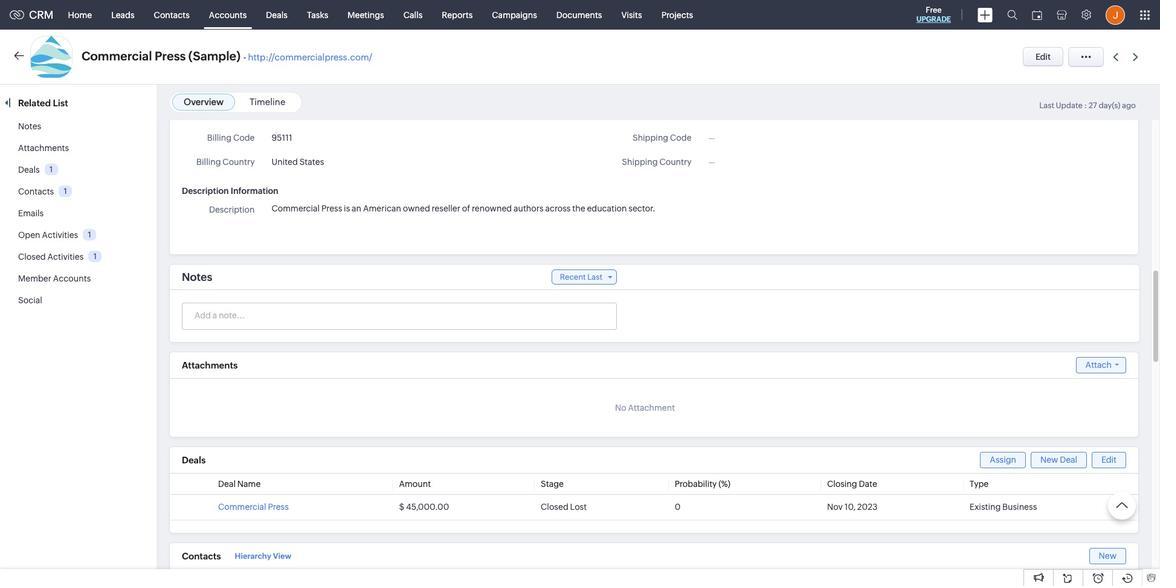 Task type: locate. For each thing, give the bounding box(es) containing it.
2 country from the left
[[660, 157, 692, 167]]

0 vertical spatial last
[[1040, 101, 1055, 110]]

0 vertical spatial attachments
[[18, 143, 69, 153]]

description
[[182, 186, 229, 196], [209, 205, 255, 215]]

1 vertical spatial press
[[322, 204, 342, 213]]

billing up billing country
[[207, 133, 232, 143]]

edit down calendar "icon"
[[1036, 52, 1051, 62]]

1 horizontal spatial country
[[660, 157, 692, 167]]

0 horizontal spatial closed
[[18, 252, 46, 262]]

2 state from the left
[[671, 109, 692, 118]]

activities for closed activities
[[47, 252, 84, 262]]

2 vertical spatial commercial
[[218, 502, 266, 512]]

description for description
[[209, 205, 255, 215]]

description down billing country
[[182, 186, 229, 196]]

0 horizontal spatial attachments
[[18, 143, 69, 153]]

education
[[587, 204, 627, 213]]

calendar image
[[1033, 10, 1043, 20]]

commercial down leads
[[82, 49, 152, 63]]

0 vertical spatial shipping
[[634, 109, 670, 118]]

shipping
[[634, 109, 670, 118], [633, 133, 669, 143], [622, 157, 658, 167]]

:
[[1085, 101, 1088, 110]]

shipping country
[[622, 157, 692, 167]]

commercial down the deal name
[[218, 502, 266, 512]]

emails
[[18, 209, 44, 218]]

0 horizontal spatial new
[[1041, 455, 1059, 465]]

type
[[970, 479, 989, 489]]

across
[[546, 204, 571, 213]]

1 code from the left
[[233, 133, 255, 143]]

1 horizontal spatial deal
[[1061, 455, 1078, 465]]

1 horizontal spatial press
[[268, 502, 289, 512]]

1 vertical spatial last
[[588, 273, 603, 282]]

0 horizontal spatial accounts
[[53, 274, 91, 284]]

visits link
[[612, 0, 652, 29]]

deal name link
[[218, 479, 261, 489]]

campaigns link
[[483, 0, 547, 29]]

create menu image
[[978, 8, 993, 22]]

an
[[352, 204, 362, 213]]

$ 45,000.00
[[399, 502, 449, 512]]

press for (sample)
[[155, 49, 186, 63]]

contacts link up emails
[[18, 187, 54, 196]]

state down timeline
[[234, 109, 255, 118]]

45,000.00
[[406, 502, 449, 512]]

commercial
[[82, 49, 152, 63], [272, 204, 320, 213], [218, 502, 266, 512]]

renowned
[[472, 204, 512, 213]]

calls
[[404, 10, 423, 20]]

1 horizontal spatial deals
[[182, 455, 206, 466]]

attach
[[1086, 360, 1112, 370]]

2 vertical spatial billing
[[197, 157, 221, 167]]

0 horizontal spatial press
[[155, 49, 186, 63]]

reports
[[442, 10, 473, 20]]

contacts link right leads
[[144, 0, 199, 29]]

edit right new deal
[[1102, 455, 1117, 465]]

member accounts link
[[18, 274, 91, 284]]

calls link
[[394, 0, 432, 29]]

united states
[[272, 157, 324, 167]]

1 horizontal spatial accounts
[[209, 10, 247, 20]]

0 horizontal spatial deals
[[18, 165, 40, 175]]

1 vertical spatial edit
[[1102, 455, 1117, 465]]

free upgrade
[[917, 5, 952, 24]]

activities
[[42, 230, 78, 240], [47, 252, 84, 262]]

the
[[573, 204, 586, 213]]

lost
[[570, 502, 587, 512]]

activities for open activities
[[42, 230, 78, 240]]

1 for open activities
[[88, 230, 91, 239]]

1 vertical spatial deals
[[18, 165, 40, 175]]

billing down overview
[[208, 109, 233, 118]]

deal left edit link at the right of page
[[1061, 455, 1078, 465]]

meetings
[[348, 10, 384, 20]]

commercial down information
[[272, 204, 320, 213]]

no
[[615, 403, 627, 413]]

reseller
[[432, 204, 461, 213]]

deals link
[[257, 0, 297, 29], [18, 165, 40, 175]]

2 horizontal spatial commercial
[[272, 204, 320, 213]]

0 vertical spatial deals
[[266, 10, 288, 20]]

search image
[[1008, 10, 1018, 20]]

1 horizontal spatial state
[[671, 109, 692, 118]]

1 vertical spatial accounts
[[53, 274, 91, 284]]

$
[[399, 502, 405, 512]]

0 vertical spatial press
[[155, 49, 186, 63]]

last left update
[[1040, 101, 1055, 110]]

shipping for shipping state
[[634, 109, 670, 118]]

free
[[926, 5, 942, 15]]

closed
[[18, 252, 46, 262], [541, 502, 569, 512]]

1 horizontal spatial notes
[[182, 271, 212, 284]]

1 horizontal spatial attachments
[[182, 360, 238, 371]]

country down shipping code
[[660, 157, 692, 167]]

notes
[[18, 122, 41, 131], [182, 271, 212, 284]]

0 horizontal spatial state
[[234, 109, 255, 118]]

code down billing state
[[233, 133, 255, 143]]

deal name
[[218, 479, 261, 489]]

country down billing code
[[223, 157, 255, 167]]

accounts down closed activities link
[[53, 274, 91, 284]]

contacts
[[154, 10, 190, 20], [18, 187, 54, 196], [182, 552, 221, 562]]

closed for closed lost
[[541, 502, 569, 512]]

0 horizontal spatial deals link
[[18, 165, 40, 175]]

1 state from the left
[[234, 109, 255, 118]]

shipping code
[[633, 133, 692, 143]]

billing for billing country
[[197, 157, 221, 167]]

1 vertical spatial closed
[[541, 502, 569, 512]]

0 vertical spatial new
[[1041, 455, 1059, 465]]

0 horizontal spatial edit
[[1036, 52, 1051, 62]]

2 horizontal spatial press
[[322, 204, 342, 213]]

press for is
[[322, 204, 342, 213]]

1 horizontal spatial last
[[1040, 101, 1055, 110]]

new link
[[1090, 548, 1127, 565]]

tasks link
[[297, 0, 338, 29]]

2 vertical spatial shipping
[[622, 157, 658, 167]]

0 horizontal spatial country
[[223, 157, 255, 167]]

commercial for (sample)
[[82, 49, 152, 63]]

update
[[1057, 101, 1083, 110]]

shipping down shipping code
[[622, 157, 658, 167]]

contacts left the hierarchy
[[182, 552, 221, 562]]

contacts up emails
[[18, 187, 54, 196]]

edit inside button
[[1036, 52, 1051, 62]]

0 horizontal spatial contacts link
[[18, 187, 54, 196]]

shipping up shipping code
[[634, 109, 670, 118]]

10,
[[845, 502, 856, 512]]

state up shipping code
[[671, 109, 692, 118]]

1 horizontal spatial closed
[[541, 502, 569, 512]]

closed activities link
[[18, 252, 84, 262]]

0 vertical spatial notes
[[18, 122, 41, 131]]

activities up closed activities
[[42, 230, 78, 240]]

probability (%)
[[675, 479, 731, 489]]

1 for closed activities
[[94, 252, 97, 261]]

0 vertical spatial closed
[[18, 252, 46, 262]]

1 vertical spatial commercial
[[272, 204, 320, 213]]

view
[[273, 552, 291, 561]]

shipping up shipping country
[[633, 133, 669, 143]]

overview
[[184, 97, 224, 107]]

contacts link
[[144, 0, 199, 29], [18, 187, 54, 196]]

projects link
[[652, 0, 703, 29]]

hierarchy view link
[[235, 549, 291, 564]]

0 horizontal spatial commercial
[[82, 49, 152, 63]]

accounts up the commercial press (sample) - http://commercialpress.com/
[[209, 10, 247, 20]]

attachments link
[[18, 143, 69, 153]]

1 country from the left
[[223, 157, 255, 167]]

2 code from the left
[[670, 133, 692, 143]]

deals link left tasks
[[257, 0, 297, 29]]

closed down open
[[18, 252, 46, 262]]

new for new
[[1099, 551, 1117, 561]]

billing state
[[208, 109, 255, 118]]

upgrade
[[917, 15, 952, 24]]

social link
[[18, 296, 42, 305]]

commercial press link
[[218, 502, 289, 512]]

1 vertical spatial new
[[1099, 551, 1117, 561]]

billing for billing code
[[207, 133, 232, 143]]

existing
[[970, 502, 1001, 512]]

0 vertical spatial activities
[[42, 230, 78, 240]]

press
[[155, 49, 186, 63], [322, 204, 342, 213], [268, 502, 289, 512]]

1 horizontal spatial edit
[[1102, 455, 1117, 465]]

hierarchy
[[235, 552, 271, 561]]

billing down billing code
[[197, 157, 221, 167]]

1 right open activities
[[88, 230, 91, 239]]

deals link down attachments link
[[18, 165, 40, 175]]

date
[[859, 479, 878, 489]]

0 horizontal spatial code
[[233, 133, 255, 143]]

create menu element
[[971, 0, 1001, 29]]

1 up the "open activities" link
[[64, 187, 67, 196]]

notes link
[[18, 122, 41, 131]]

edit
[[1036, 52, 1051, 62], [1102, 455, 1117, 465]]

crm link
[[10, 8, 54, 21]]

closed lost
[[541, 502, 587, 512]]

documents
[[557, 10, 602, 20]]

american
[[363, 204, 401, 213]]

1 horizontal spatial code
[[670, 133, 692, 143]]

last right recent
[[588, 273, 603, 282]]

1 vertical spatial description
[[209, 205, 255, 215]]

related list
[[18, 98, 70, 108]]

1 right closed activities link
[[94, 252, 97, 261]]

0 vertical spatial description
[[182, 186, 229, 196]]

(sample)
[[189, 49, 241, 63]]

new
[[1041, 455, 1059, 465], [1099, 551, 1117, 561]]

shipping for shipping country
[[622, 157, 658, 167]]

1 vertical spatial shipping
[[633, 133, 669, 143]]

shipping for shipping code
[[633, 133, 669, 143]]

description down description information on the top left of the page
[[209, 205, 255, 215]]

0 vertical spatial contacts link
[[144, 0, 199, 29]]

commercial press
[[218, 502, 289, 512]]

probability (%) link
[[675, 479, 731, 489]]

accounts
[[209, 10, 247, 20], [53, 274, 91, 284]]

1 down attachments link
[[50, 165, 53, 174]]

description information
[[182, 186, 278, 196]]

0 vertical spatial accounts
[[209, 10, 247, 20]]

shipping state
[[634, 109, 692, 118]]

state for shipping state
[[671, 109, 692, 118]]

closing date
[[828, 479, 878, 489]]

billing for billing state
[[208, 109, 233, 118]]

1 vertical spatial deal
[[218, 479, 236, 489]]

code down shipping state
[[670, 133, 692, 143]]

ago
[[1123, 101, 1137, 110]]

1 vertical spatial deals link
[[18, 165, 40, 175]]

1 vertical spatial activities
[[47, 252, 84, 262]]

0 vertical spatial edit
[[1036, 52, 1051, 62]]

0 vertical spatial commercial
[[82, 49, 152, 63]]

profile image
[[1106, 5, 1126, 24]]

0 horizontal spatial deal
[[218, 479, 236, 489]]

activities up member accounts
[[47, 252, 84, 262]]

documents link
[[547, 0, 612, 29]]

1 vertical spatial attachments
[[182, 360, 238, 371]]

accounts inside accounts link
[[209, 10, 247, 20]]

0 vertical spatial deals link
[[257, 0, 297, 29]]

meetings link
[[338, 0, 394, 29]]

contacts right leads link
[[154, 10, 190, 20]]

1 vertical spatial billing
[[207, 133, 232, 143]]

0 vertical spatial billing
[[208, 109, 233, 118]]

closed down stage
[[541, 502, 569, 512]]

1 horizontal spatial new
[[1099, 551, 1117, 561]]

timeline link
[[250, 97, 286, 107]]

deal left name
[[218, 479, 236, 489]]



Task type: vqa. For each thing, say whether or not it's contained in the screenshot.
the right Country
yes



Task type: describe. For each thing, give the bounding box(es) containing it.
1 horizontal spatial commercial
[[218, 502, 266, 512]]

http://commercialpress.com/
[[248, 52, 373, 62]]

no attachment
[[615, 403, 675, 413]]

1 vertical spatial notes
[[182, 271, 212, 284]]

closing date link
[[828, 479, 878, 489]]

day(s)
[[1099, 101, 1121, 110]]

united
[[272, 157, 298, 167]]

nov
[[828, 502, 843, 512]]

states
[[300, 157, 324, 167]]

amount link
[[399, 479, 431, 489]]

code for billing code
[[233, 133, 255, 143]]

closed for closed activities
[[18, 252, 46, 262]]

recent
[[560, 273, 586, 282]]

assign
[[990, 455, 1017, 465]]

related
[[18, 98, 51, 108]]

open activities link
[[18, 230, 78, 240]]

member
[[18, 274, 51, 284]]

is
[[344, 204, 350, 213]]

recent last
[[560, 273, 603, 282]]

tasks
[[307, 10, 328, 20]]

country for shipping country
[[660, 157, 692, 167]]

0
[[675, 502, 681, 512]]

list
[[53, 98, 68, 108]]

Add a note... field
[[183, 310, 616, 322]]

open activities
[[18, 230, 78, 240]]

1 horizontal spatial contacts link
[[144, 0, 199, 29]]

next record image
[[1134, 53, 1141, 61]]

projects
[[662, 10, 694, 20]]

reports link
[[432, 0, 483, 29]]

of
[[462, 204, 470, 213]]

0 horizontal spatial notes
[[18, 122, 41, 131]]

new deal link
[[1031, 452, 1088, 469]]

1 vertical spatial contacts
[[18, 187, 54, 196]]

2 vertical spatial contacts
[[182, 552, 221, 562]]

attachment
[[628, 403, 675, 413]]

amount
[[399, 479, 431, 489]]

information
[[231, 186, 278, 196]]

0 vertical spatial deal
[[1061, 455, 1078, 465]]

campaigns
[[492, 10, 537, 20]]

billing country
[[197, 157, 255, 167]]

business
[[1003, 502, 1038, 512]]

state for billing state
[[234, 109, 255, 118]]

stage link
[[541, 479, 564, 489]]

social
[[18, 296, 42, 305]]

previous record image
[[1114, 53, 1119, 61]]

nov 10, 2023
[[828, 502, 878, 512]]

description for description information
[[182, 186, 229, 196]]

http://commercialpress.com/ link
[[248, 52, 373, 62]]

closing
[[828, 479, 858, 489]]

2023
[[858, 502, 878, 512]]

0 vertical spatial contacts
[[154, 10, 190, 20]]

attach link
[[1076, 357, 1127, 374]]

last update : 27 day(s) ago
[[1040, 101, 1137, 110]]

home link
[[58, 0, 102, 29]]

leads
[[111, 10, 135, 20]]

accounts link
[[199, 0, 257, 29]]

95111
[[272, 133, 292, 143]]

type link
[[970, 479, 989, 489]]

visits
[[622, 10, 642, 20]]

edit button
[[1023, 47, 1064, 67]]

1 for deals
[[50, 165, 53, 174]]

member accounts
[[18, 274, 91, 284]]

sector.
[[629, 204, 656, 213]]

emails link
[[18, 209, 44, 218]]

home
[[68, 10, 92, 20]]

owned
[[403, 204, 430, 213]]

commercial press (sample) - http://commercialpress.com/
[[82, 49, 373, 63]]

1 horizontal spatial deals link
[[257, 0, 297, 29]]

new for new deal
[[1041, 455, 1059, 465]]

2 vertical spatial deals
[[182, 455, 206, 466]]

commercial for is
[[272, 204, 320, 213]]

1 vertical spatial contacts link
[[18, 187, 54, 196]]

authors
[[514, 204, 544, 213]]

search element
[[1001, 0, 1025, 30]]

-
[[243, 52, 246, 62]]

code for shipping code
[[670, 133, 692, 143]]

timeline
[[250, 97, 286, 107]]

27
[[1089, 101, 1098, 110]]

name
[[237, 479, 261, 489]]

0 horizontal spatial last
[[588, 273, 603, 282]]

(%)
[[719, 479, 731, 489]]

2 horizontal spatial deals
[[266, 10, 288, 20]]

2 vertical spatial press
[[268, 502, 289, 512]]

profile element
[[1099, 0, 1133, 29]]

overview link
[[184, 97, 224, 107]]

1 for contacts
[[64, 187, 67, 196]]

crm
[[29, 8, 54, 21]]

country for billing country
[[223, 157, 255, 167]]

edit link
[[1092, 452, 1127, 469]]



